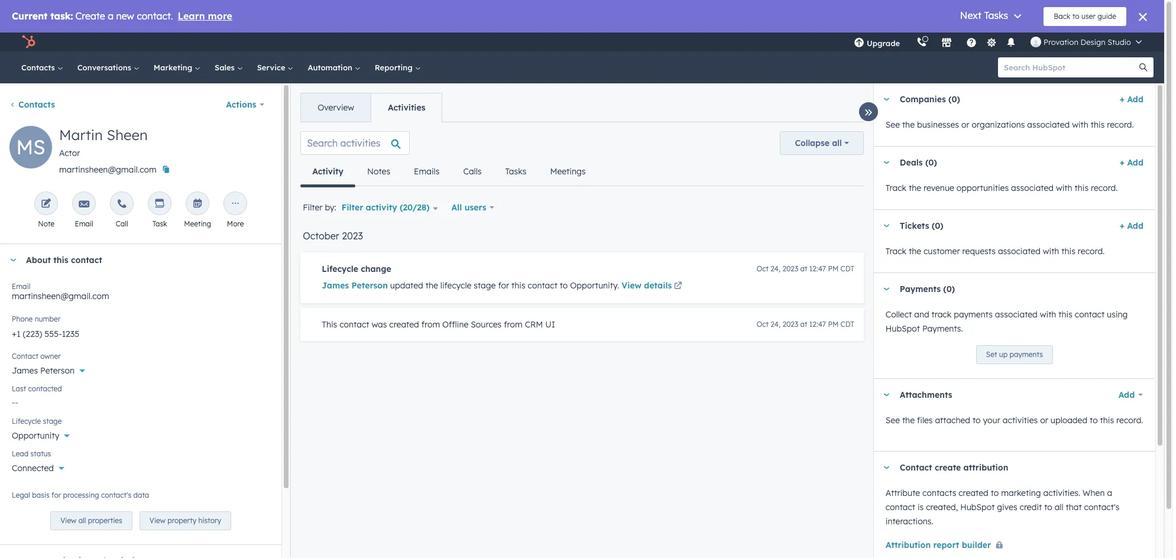 Task type: describe. For each thing, give the bounding box(es) containing it.
+ for see the businesses or organizations associated with this record.
[[1120, 94, 1125, 105]]

hubspot link
[[14, 35, 44, 49]]

this inside dropdown button
[[53, 255, 68, 266]]

service link
[[250, 51, 301, 83]]

activities
[[388, 102, 425, 113]]

create
[[935, 462, 961, 473]]

contact for contact create attribution
[[900, 462, 932, 473]]

marketplaces button
[[934, 33, 959, 51]]

view for view all properties
[[60, 516, 76, 525]]

caret image for tickets
[[883, 224, 890, 227]]

basis
[[32, 491, 50, 500]]

contact inside attribute contacts created to marketing activities. when a contact is created, hubspot gives credit to all that contact's interactions.
[[886, 502, 915, 513]]

add for track the customer requests associated with this record.
[[1127, 221, 1144, 231]]

james peterson image
[[1031, 37, 1041, 47]]

to inside lifecycle change element
[[560, 280, 568, 291]]

that
[[1066, 502, 1082, 513]]

caret image for payments
[[883, 288, 890, 291]]

by:
[[325, 202, 336, 213]]

lifecycle stage
[[12, 417, 62, 426]]

attachments
[[900, 390, 952, 400]]

james peterson button
[[12, 359, 270, 378]]

1 from from the left
[[421, 319, 440, 330]]

all for collapse all
[[832, 138, 842, 148]]

your
[[983, 415, 1000, 426]]

12:47 inside lifecycle change element
[[809, 264, 826, 273]]

1 vertical spatial martinsheen@gmail.com
[[12, 291, 109, 302]]

activity button
[[301, 157, 355, 187]]

filter for filter by:
[[303, 202, 323, 213]]

to up gives
[[991, 488, 999, 498]]

associated for requests
[[998, 246, 1041, 257]]

activities.
[[1043, 488, 1080, 498]]

track
[[932, 309, 952, 320]]

the for deals
[[909, 183, 921, 193]]

activity
[[366, 202, 397, 213]]

menu containing provation design studio
[[846, 33, 1150, 51]]

help image
[[966, 38, 977, 48]]

caret image for about this contact
[[9, 259, 17, 262]]

meeting image
[[192, 199, 203, 210]]

activities
[[1003, 415, 1038, 426]]

settings image
[[986, 38, 997, 48]]

2 24, from the top
[[771, 320, 781, 329]]

history
[[198, 516, 221, 525]]

companies (0)
[[900, 94, 960, 105]]

attribution
[[964, 462, 1008, 473]]

+ add for track the customer requests associated with this record.
[[1120, 221, 1144, 231]]

hubspot image
[[21, 35, 35, 49]]

set
[[986, 350, 997, 359]]

automation
[[308, 63, 355, 72]]

0 horizontal spatial for
[[52, 491, 61, 500]]

notifications button
[[1001, 33, 1021, 51]]

properties
[[88, 516, 122, 525]]

call
[[116, 219, 128, 228]]

payments (0) button
[[874, 273, 1139, 305]]

caret image for contact create attribution
[[883, 466, 890, 469]]

contact inside lifecycle change element
[[528, 280, 558, 291]]

note
[[38, 219, 54, 228]]

revenue
[[924, 183, 954, 193]]

attribution report builder button
[[886, 538, 1008, 553]]

last contacted
[[12, 384, 62, 393]]

pm inside lifecycle change element
[[828, 264, 839, 273]]

2 oct 24, 2023 at 12:47 pm cdt from the top
[[757, 320, 854, 329]]

and
[[914, 309, 929, 320]]

2 oct from the top
[[757, 320, 769, 329]]

help button
[[962, 33, 982, 51]]

attribution report builder
[[886, 540, 991, 551]]

opportunity button
[[12, 424, 270, 443]]

see for see the files attached to your activities or uploaded to this record.
[[886, 415, 900, 426]]

notifications image
[[1006, 38, 1017, 48]]

gives
[[997, 502, 1017, 513]]

set up payments link
[[976, 345, 1053, 364]]

deals
[[900, 157, 923, 168]]

task image
[[154, 199, 165, 210]]

phone
[[12, 315, 33, 323]]

up
[[999, 350, 1008, 359]]

collapse all
[[795, 138, 842, 148]]

24, inside lifecycle change element
[[771, 264, 781, 273]]

see for see the businesses or organizations associated with this record.
[[886, 119, 900, 130]]

when
[[1083, 488, 1105, 498]]

all inside attribute contacts created to marketing activities. when a contact is created, hubspot gives credit to all that contact's interactions.
[[1055, 502, 1064, 513]]

tasks
[[505, 166, 527, 177]]

contact inside collect and track payments associated with this contact using hubspot payments.
[[1075, 309, 1105, 320]]

2 at from the top
[[800, 320, 807, 329]]

upgrade image
[[854, 38, 865, 48]]

set up payments
[[986, 350, 1043, 359]]

james peterson
[[12, 365, 75, 376]]

attribute contacts created to marketing activities. when a contact is created, hubspot gives credit to all that contact's interactions.
[[886, 488, 1120, 527]]

email for email martinsheen@gmail.com
[[12, 282, 30, 291]]

peterson for james peterson
[[40, 365, 75, 376]]

about this contact button
[[0, 244, 270, 276]]

opportunity inside popup button
[[12, 430, 59, 441]]

1 vertical spatial contacts
[[18, 99, 55, 110]]

emails
[[414, 166, 440, 177]]

with for track the revenue opportunities associated with this record.
[[1056, 183, 1072, 193]]

email image
[[79, 199, 89, 210]]

lifecycle change element
[[301, 252, 864, 303]]

sources
[[471, 319, 502, 330]]

(0) for companies (0)
[[949, 94, 960, 105]]

cdt inside lifecycle change element
[[841, 264, 854, 273]]

about
[[26, 255, 51, 266]]

october
[[303, 230, 339, 242]]

payments inside set up payments link
[[1010, 350, 1043, 359]]

marketing
[[1001, 488, 1041, 498]]

hubspot inside attribute contacts created to marketing activities. when a contact is created, hubspot gives credit to all that contact's interactions.
[[960, 502, 995, 513]]

+ add button for see the businesses or organizations associated with this record.
[[1120, 92, 1144, 106]]

add for see the businesses or organizations associated with this record.
[[1127, 94, 1144, 105]]

status
[[30, 449, 51, 458]]

+ add for see the businesses or organizations associated with this record.
[[1120, 94, 1144, 105]]

for inside lifecycle change element
[[498, 280, 509, 291]]

report
[[933, 540, 959, 551]]

provation design studio
[[1044, 37, 1131, 47]]

stage inside lifecycle change element
[[474, 280, 496, 291]]

the inside lifecycle change element
[[426, 280, 438, 291]]

companies (0) button
[[874, 83, 1115, 115]]

contact create attribution button
[[874, 452, 1144, 484]]

data
[[133, 491, 149, 500]]

connected button
[[12, 457, 270, 476]]

calls button
[[451, 157, 494, 186]]

view all properties link
[[50, 512, 132, 531]]

more
[[227, 219, 244, 228]]

+ for track the revenue opportunities associated with this record.
[[1120, 157, 1125, 168]]

marketing
[[154, 63, 195, 72]]

meeting
[[184, 219, 211, 228]]

updated
[[390, 280, 423, 291]]

customer
[[924, 246, 960, 257]]

actor
[[59, 148, 80, 158]]

contacts
[[923, 488, 956, 498]]

uploaded
[[1051, 415, 1088, 426]]

search image
[[1139, 63, 1148, 72]]

collapse all button
[[780, 131, 864, 155]]

lifecycle for lifecycle stage
[[12, 417, 41, 426]]

payments inside collect and track payments associated with this contact using hubspot payments.
[[954, 309, 993, 320]]

contact create attribution
[[900, 462, 1008, 473]]

collect
[[886, 309, 912, 320]]

calling icon button
[[912, 34, 932, 50]]

2 pm from the top
[[828, 320, 839, 329]]

phone number
[[12, 315, 60, 323]]

number
[[35, 315, 60, 323]]

+ add button for track the customer requests associated with this record.
[[1120, 219, 1144, 233]]

martin sheen actor
[[59, 126, 148, 158]]



Task type: locate. For each thing, give the bounding box(es) containing it.
the left lifecycle on the left bottom of page
[[426, 280, 438, 291]]

add for track the revenue opportunities associated with this record.
[[1127, 157, 1144, 168]]

1 vertical spatial email
[[12, 282, 30, 291]]

see the businesses or organizations associated with this record.
[[886, 119, 1134, 130]]

(0) for deals (0)
[[925, 157, 937, 168]]

deals (0) button
[[874, 147, 1115, 179]]

caret image for attachments
[[883, 394, 890, 396]]

1 + from the top
[[1120, 94, 1125, 105]]

1 + add from the top
[[1120, 94, 1144, 105]]

1 horizontal spatial stage
[[474, 280, 496, 291]]

1 vertical spatial oct 24, 2023 at 12:47 pm cdt
[[757, 320, 854, 329]]

2023 inside lifecycle change element
[[783, 264, 798, 273]]

this
[[322, 319, 337, 330]]

3 + add from the top
[[1120, 221, 1144, 231]]

view right .
[[622, 280, 642, 291]]

lead
[[12, 449, 29, 458]]

1 vertical spatial 24,
[[771, 320, 781, 329]]

+ add
[[1120, 94, 1144, 105], [1120, 157, 1144, 168], [1120, 221, 1144, 231]]

contact for contact owner
[[12, 352, 38, 361]]

oct inside lifecycle change element
[[757, 264, 769, 273]]

track
[[886, 183, 907, 193], [886, 246, 907, 257]]

hubspot inside collect and track payments associated with this contact using hubspot payments.
[[886, 323, 920, 334]]

email down the 'about'
[[12, 282, 30, 291]]

Phone number text field
[[12, 322, 270, 345]]

contact down attribute
[[886, 502, 915, 513]]

filter for filter activity (20/28)
[[342, 202, 363, 213]]

0 horizontal spatial hubspot
[[886, 323, 920, 334]]

view for view details
[[622, 280, 642, 291]]

1 horizontal spatial from
[[504, 319, 523, 330]]

contact up email martinsheen@gmail.com
[[71, 255, 102, 266]]

email inside email martinsheen@gmail.com
[[12, 282, 30, 291]]

this inside lifecycle change element
[[512, 280, 525, 291]]

1 vertical spatial cdt
[[841, 320, 854, 329]]

email down email icon
[[75, 219, 93, 228]]

associated inside collect and track payments associated with this contact using hubspot payments.
[[995, 309, 1038, 320]]

meetings button
[[538, 157, 597, 186]]

caret image up attribute
[[883, 466, 890, 469]]

caret image inside contact create attribution dropdown button
[[883, 466, 890, 469]]

3 + from the top
[[1120, 221, 1125, 231]]

view property history link
[[139, 512, 231, 531]]

menu item
[[908, 33, 911, 51]]

view down 'legal basis for processing contact's data'
[[60, 516, 76, 525]]

0 horizontal spatial contact's
[[101, 491, 131, 500]]

navigation up search activities search box
[[301, 93, 443, 122]]

1 vertical spatial oct
[[757, 320, 769, 329]]

1 oct from the top
[[757, 264, 769, 273]]

contact's left data
[[101, 491, 131, 500]]

1 horizontal spatial hubspot
[[960, 502, 995, 513]]

caret image left companies
[[883, 98, 890, 101]]

1 oct 24, 2023 at 12:47 pm cdt from the top
[[757, 264, 854, 273]]

0 vertical spatial or
[[961, 119, 970, 130]]

(0) up track
[[943, 284, 955, 294]]

1 link opens in a new window image from the top
[[674, 280, 682, 294]]

lifecycle up lead status
[[12, 417, 41, 426]]

1 vertical spatial created
[[959, 488, 989, 498]]

created,
[[926, 502, 958, 513]]

1 vertical spatial + add
[[1120, 157, 1144, 168]]

this contact was created from offline sources from crm ui
[[322, 319, 555, 330]]

0 vertical spatial 2023
[[342, 230, 363, 242]]

2 from from the left
[[504, 319, 523, 330]]

all users
[[452, 202, 486, 213]]

connected
[[12, 463, 54, 474]]

contact left was
[[340, 319, 369, 330]]

track down tickets
[[886, 246, 907, 257]]

attribution
[[886, 540, 931, 551]]

0 vertical spatial see
[[886, 119, 900, 130]]

(20/28)
[[400, 202, 430, 213]]

view inside "link"
[[622, 280, 642, 291]]

filter activity (20/28)
[[342, 202, 430, 213]]

stage right lifecycle on the left bottom of page
[[474, 280, 496, 291]]

0 vertical spatial at
[[800, 264, 807, 273]]

james inside popup button
[[12, 365, 38, 376]]

2 horizontal spatial all
[[1055, 502, 1064, 513]]

james down contact owner
[[12, 365, 38, 376]]

(0) for payments (0)
[[943, 284, 955, 294]]

view property history
[[149, 516, 221, 525]]

navigation inside october 2023 feed
[[301, 157, 597, 187]]

1 vertical spatial contacts link
[[9, 99, 55, 110]]

created right was
[[389, 319, 419, 330]]

peterson down change
[[352, 280, 388, 291]]

builder
[[962, 540, 991, 551]]

1 vertical spatial see
[[886, 415, 900, 426]]

0 vertical spatial oct
[[757, 264, 769, 273]]

peterson down the owner
[[40, 365, 75, 376]]

+
[[1120, 94, 1125, 105], [1120, 157, 1125, 168], [1120, 221, 1125, 231]]

1 horizontal spatial for
[[498, 280, 509, 291]]

1 track from the top
[[886, 183, 907, 193]]

2 filter from the left
[[342, 202, 363, 213]]

call image
[[117, 199, 127, 210]]

1 vertical spatial hubspot
[[960, 502, 995, 513]]

october 2023 feed
[[291, 122, 873, 355]]

martinsheen@gmail.com up number
[[12, 291, 109, 302]]

0 horizontal spatial view
[[60, 516, 76, 525]]

1 horizontal spatial payments
[[1010, 350, 1043, 359]]

1 vertical spatial +
[[1120, 157, 1125, 168]]

associated down "payments (0)" dropdown button
[[995, 309, 1038, 320]]

stage down contacted
[[43, 417, 62, 426]]

Search HubSpot search field
[[998, 57, 1143, 77]]

Last contacted text field
[[12, 391, 270, 410]]

0 vertical spatial for
[[498, 280, 509, 291]]

all left 'properties'
[[78, 516, 86, 525]]

1 cdt from the top
[[841, 264, 854, 273]]

+ add button for track the revenue opportunities associated with this record.
[[1120, 156, 1144, 170]]

hubspot left gives
[[960, 502, 995, 513]]

1 vertical spatial 2023
[[783, 264, 798, 273]]

1 vertical spatial 12:47
[[809, 320, 826, 329]]

this inside collect and track payments associated with this contact using hubspot payments.
[[1059, 309, 1073, 320]]

0 vertical spatial payments
[[954, 309, 993, 320]]

see left files
[[886, 415, 900, 426]]

oct
[[757, 264, 769, 273], [757, 320, 769, 329]]

james for james peterson
[[12, 365, 38, 376]]

(0) up businesses
[[949, 94, 960, 105]]

caret image left tickets
[[883, 224, 890, 227]]

1 horizontal spatial contact's
[[1084, 502, 1120, 513]]

navigation containing overview
[[301, 93, 443, 122]]

the down tickets
[[909, 246, 921, 257]]

from left crm
[[504, 319, 523, 330]]

oct 24, 2023 at 12:47 pm cdt
[[757, 264, 854, 273], [757, 320, 854, 329]]

processing
[[63, 491, 99, 500]]

attribute
[[886, 488, 920, 498]]

conversations link
[[70, 51, 147, 83]]

more image
[[230, 199, 241, 210]]

2 vertical spatial +
[[1120, 221, 1125, 231]]

2 see from the top
[[886, 415, 900, 426]]

2 vertical spatial + add button
[[1120, 219, 1144, 233]]

the for companies
[[902, 119, 915, 130]]

contacts
[[21, 63, 57, 72], [18, 99, 55, 110]]

(0) inside companies (0) dropdown button
[[949, 94, 960, 105]]

0 vertical spatial + add
[[1120, 94, 1144, 105]]

0 horizontal spatial from
[[421, 319, 440, 330]]

1 vertical spatial james
[[12, 365, 38, 376]]

the
[[902, 119, 915, 130], [909, 183, 921, 193], [909, 246, 921, 257], [426, 280, 438, 291], [902, 415, 915, 426]]

caret image left the 'about'
[[9, 259, 17, 262]]

all for view all properties
[[78, 516, 86, 525]]

0 vertical spatial created
[[389, 319, 419, 330]]

created inside attribute contacts created to marketing activities. when a contact is created, hubspot gives credit to all that contact's interactions.
[[959, 488, 989, 498]]

1 vertical spatial peterson
[[40, 365, 75, 376]]

0 vertical spatial all
[[832, 138, 842, 148]]

1 horizontal spatial peterson
[[352, 280, 388, 291]]

1 horizontal spatial view
[[149, 516, 166, 525]]

filter right by: on the left
[[342, 202, 363, 213]]

peterson for james peterson updated the lifecycle stage for this contact to opportunity .
[[352, 280, 388, 291]]

1 vertical spatial all
[[1055, 502, 1064, 513]]

james inside lifecycle change element
[[322, 280, 349, 291]]

associated down deals (0) dropdown button
[[1011, 183, 1054, 193]]

1 at from the top
[[800, 264, 807, 273]]

link opens in a new window image inside view details "link"
[[674, 282, 682, 291]]

(0) inside "payments (0)" dropdown button
[[943, 284, 955, 294]]

track down deals
[[886, 183, 907, 193]]

contact up attribute
[[900, 462, 932, 473]]

note image
[[41, 199, 52, 210]]

0 vertical spatial hubspot
[[886, 323, 920, 334]]

caret image for companies (0)
[[883, 98, 890, 101]]

1 horizontal spatial filter
[[342, 202, 363, 213]]

to left your
[[973, 415, 981, 426]]

add
[[1127, 94, 1144, 105], [1127, 157, 1144, 168], [1127, 221, 1144, 231], [1119, 390, 1135, 400]]

1 vertical spatial or
[[1040, 415, 1048, 426]]

0 vertical spatial caret image
[[883, 224, 890, 227]]

1 vertical spatial + add button
[[1120, 156, 1144, 170]]

payments.
[[922, 323, 963, 334]]

james for james peterson updated the lifecycle stage for this contact to opportunity .
[[322, 280, 349, 291]]

1 horizontal spatial or
[[1040, 415, 1048, 426]]

1 24, from the top
[[771, 264, 781, 273]]

peterson
[[352, 280, 388, 291], [40, 365, 75, 376]]

1 vertical spatial contact's
[[1084, 502, 1120, 513]]

+ for track the customer requests associated with this record.
[[1120, 221, 1125, 231]]

contact inside dropdown button
[[900, 462, 932, 473]]

marketplaces image
[[941, 38, 952, 48]]

2 12:47 from the top
[[809, 320, 826, 329]]

contact up 'james peterson'
[[12, 352, 38, 361]]

associated for opportunities
[[1011, 183, 1054, 193]]

0 horizontal spatial payments
[[954, 309, 993, 320]]

caret image inside deals (0) dropdown button
[[883, 161, 890, 164]]

hubspot down collect
[[886, 323, 920, 334]]

contact's down a
[[1084, 502, 1120, 513]]

the left the revenue
[[909, 183, 921, 193]]

1 vertical spatial navigation
[[301, 157, 597, 187]]

service
[[257, 63, 288, 72]]

from
[[421, 319, 440, 330], [504, 319, 523, 330]]

lead status
[[12, 449, 51, 458]]

calls
[[463, 166, 482, 177]]

at
[[800, 264, 807, 273], [800, 320, 807, 329]]

businesses
[[917, 119, 959, 130]]

payments right up
[[1010, 350, 1043, 359]]

lifecycle up james peterson button
[[322, 264, 358, 274]]

add inside popup button
[[1119, 390, 1135, 400]]

lifecycle inside october 2023 feed
[[322, 264, 358, 274]]

0 vertical spatial pm
[[828, 264, 839, 273]]

caret image inside attachments dropdown button
[[883, 394, 890, 396]]

1 horizontal spatial opportunity
[[570, 280, 617, 291]]

payments right track
[[954, 309, 993, 320]]

menu
[[846, 33, 1150, 51]]

search button
[[1134, 57, 1154, 77]]

0 horizontal spatial created
[[389, 319, 419, 330]]

0 vertical spatial contact
[[12, 352, 38, 361]]

to right credit
[[1044, 502, 1052, 513]]

caret image inside tickets (0) 'dropdown button'
[[883, 224, 890, 227]]

all inside view all properties link
[[78, 516, 86, 525]]

2 link opens in a new window image from the top
[[674, 282, 682, 291]]

marketing link
[[147, 51, 208, 83]]

opportunity
[[570, 280, 617, 291], [12, 430, 59, 441]]

navigation up all
[[301, 157, 597, 187]]

for right basis
[[52, 491, 61, 500]]

all
[[452, 202, 462, 213]]

1 navigation from the top
[[301, 93, 443, 122]]

1 vertical spatial opportunity
[[12, 430, 59, 441]]

0 vertical spatial contacts
[[21, 63, 57, 72]]

(0) for tickets (0)
[[932, 221, 944, 231]]

lifecycle for lifecycle change
[[322, 264, 358, 274]]

caret image left the attachments
[[883, 394, 890, 396]]

1 vertical spatial stage
[[43, 417, 62, 426]]

track for track the revenue opportunities associated with this record.
[[886, 183, 907, 193]]

automation link
[[301, 51, 368, 83]]

martinsheen@gmail.com down martin sheen actor
[[59, 164, 157, 175]]

1 see from the top
[[886, 119, 900, 130]]

0 vertical spatial +
[[1120, 94, 1125, 105]]

contact's inside attribute contacts created to marketing activities. when a contact is created, hubspot gives credit to all that contact's interactions.
[[1084, 502, 1120, 513]]

caret image inside about this contact dropdown button
[[9, 259, 17, 262]]

martin
[[59, 126, 103, 144]]

ui
[[545, 319, 555, 330]]

peterson inside lifecycle change element
[[352, 280, 388, 291]]

oct 24, 2023 at 12:47 pm cdt inside lifecycle change element
[[757, 264, 854, 273]]

tickets (0)
[[900, 221, 944, 231]]

0 horizontal spatial lifecycle
[[12, 417, 41, 426]]

0 vertical spatial lifecycle
[[322, 264, 358, 274]]

2 vertical spatial all
[[78, 516, 86, 525]]

created down the attribution
[[959, 488, 989, 498]]

is
[[918, 502, 924, 513]]

2 track from the top
[[886, 246, 907, 257]]

peterson inside popup button
[[40, 365, 75, 376]]

created inside october 2023 feed
[[389, 319, 419, 330]]

legal basis for processing contact's data
[[12, 491, 149, 500]]

+ add for track the revenue opportunities associated with this record.
[[1120, 157, 1144, 168]]

0 horizontal spatial or
[[961, 119, 970, 130]]

0 vertical spatial email
[[75, 219, 93, 228]]

all right collapse on the top right of the page
[[832, 138, 842, 148]]

caret image inside companies (0) dropdown button
[[883, 98, 890, 101]]

associated right organizations
[[1027, 119, 1070, 130]]

opportunity down lifecycle stage
[[12, 430, 59, 441]]

1 + add button from the top
[[1120, 92, 1144, 106]]

email for email
[[75, 219, 93, 228]]

0 horizontal spatial opportunity
[[12, 430, 59, 441]]

for up sources
[[498, 280, 509, 291]]

actions
[[226, 99, 256, 110]]

view left property
[[149, 516, 166, 525]]

0 vertical spatial opportunity
[[570, 280, 617, 291]]

2 horizontal spatial view
[[622, 280, 642, 291]]

email martinsheen@gmail.com
[[12, 282, 109, 302]]

navigation containing activity
[[301, 157, 597, 187]]

0 vertical spatial peterson
[[352, 280, 388, 291]]

caret image
[[883, 98, 890, 101], [883, 161, 890, 164], [9, 259, 17, 262], [883, 394, 890, 396], [883, 466, 890, 469]]

2 vertical spatial + add
[[1120, 221, 1144, 231]]

the down companies
[[902, 119, 915, 130]]

(0) right deals
[[925, 157, 937, 168]]

contact inside dropdown button
[[71, 255, 102, 266]]

calling icon image
[[917, 37, 927, 48]]

contact up ui
[[528, 280, 558, 291]]

view details link
[[622, 280, 684, 294]]

credit
[[1020, 502, 1042, 513]]

at inside lifecycle change element
[[800, 264, 807, 273]]

details
[[644, 280, 672, 291]]

0 vertical spatial contact's
[[101, 491, 131, 500]]

with for track the customer requests associated with this record.
[[1043, 246, 1059, 257]]

2 + add from the top
[[1120, 157, 1144, 168]]

0 horizontal spatial peterson
[[40, 365, 75, 376]]

0 vertical spatial martinsheen@gmail.com
[[59, 164, 157, 175]]

link opens in a new window image
[[674, 280, 682, 294], [674, 282, 682, 291]]

2 vertical spatial 2023
[[783, 320, 798, 329]]

all down activities.
[[1055, 502, 1064, 513]]

interactions.
[[886, 516, 934, 527]]

0 vertical spatial contacts link
[[14, 51, 70, 83]]

users
[[465, 202, 486, 213]]

1 pm from the top
[[828, 264, 839, 273]]

add button
[[1111, 383, 1144, 407]]

files
[[917, 415, 933, 426]]

0 horizontal spatial email
[[12, 282, 30, 291]]

1 horizontal spatial james
[[322, 280, 349, 291]]

1 vertical spatial contact
[[900, 462, 932, 473]]

organizations
[[972, 119, 1025, 130]]

conversations
[[77, 63, 134, 72]]

the for tickets
[[909, 246, 921, 257]]

1 vertical spatial payments
[[1010, 350, 1043, 359]]

.
[[617, 280, 619, 291]]

to left .
[[560, 280, 568, 291]]

all inside collapse all popup button
[[832, 138, 842, 148]]

1 horizontal spatial contact
[[900, 462, 932, 473]]

caret image up collect
[[883, 288, 890, 291]]

0 vertical spatial stage
[[474, 280, 496, 291]]

0 horizontal spatial contact
[[12, 352, 38, 361]]

(0) right tickets
[[932, 221, 944, 231]]

2 + from the top
[[1120, 157, 1125, 168]]

see down companies
[[886, 119, 900, 130]]

the left files
[[902, 415, 915, 426]]

property
[[168, 516, 196, 525]]

(0) inside tickets (0) 'dropdown button'
[[932, 221, 944, 231]]

james down lifecycle change
[[322, 280, 349, 291]]

opportunity left view details
[[570, 280, 617, 291]]

2 navigation from the top
[[301, 157, 597, 187]]

this
[[1091, 119, 1105, 130], [1075, 183, 1089, 193], [1062, 246, 1076, 257], [53, 255, 68, 266], [512, 280, 525, 291], [1059, 309, 1073, 320], [1100, 415, 1114, 426]]

1 vertical spatial caret image
[[883, 288, 890, 291]]

to right uploaded
[[1090, 415, 1098, 426]]

or
[[961, 119, 970, 130], [1040, 415, 1048, 426]]

associated down tickets (0) 'dropdown button' at top right
[[998, 246, 1041, 257]]

associated for payments
[[995, 309, 1038, 320]]

reporting link
[[368, 51, 428, 83]]

caret image
[[883, 224, 890, 227], [883, 288, 890, 291]]

filter left by: on the left
[[303, 202, 323, 213]]

contact left using
[[1075, 309, 1105, 320]]

caret image left deals
[[883, 161, 890, 164]]

from left offline
[[421, 319, 440, 330]]

1 12:47 from the top
[[809, 264, 826, 273]]

1 horizontal spatial email
[[75, 219, 93, 228]]

1 vertical spatial for
[[52, 491, 61, 500]]

owner
[[40, 352, 61, 361]]

lifecycle
[[440, 280, 472, 291]]

settings link
[[984, 36, 999, 48]]

collapse
[[795, 138, 830, 148]]

1 horizontal spatial created
[[959, 488, 989, 498]]

1 vertical spatial at
[[800, 320, 807, 329]]

0 vertical spatial oct 24, 2023 at 12:47 pm cdt
[[757, 264, 854, 273]]

0 horizontal spatial filter
[[303, 202, 323, 213]]

caret image inside "payments (0)" dropdown button
[[883, 288, 890, 291]]

1 horizontal spatial all
[[832, 138, 842, 148]]

2 cdt from the top
[[841, 320, 854, 329]]

track the customer requests associated with this record.
[[886, 246, 1105, 257]]

0 vertical spatial track
[[886, 183, 907, 193]]

or right businesses
[[961, 119, 970, 130]]

legal
[[12, 491, 30, 500]]

associated
[[1027, 119, 1070, 130], [1011, 183, 1054, 193], [998, 246, 1041, 257], [995, 309, 1038, 320]]

Search activities search field
[[301, 131, 410, 155]]

navigation
[[301, 93, 443, 122], [301, 157, 597, 187]]

1 caret image from the top
[[883, 224, 890, 227]]

0 vertical spatial 12:47
[[809, 264, 826, 273]]

with inside collect and track payments associated with this contact using hubspot payments.
[[1040, 309, 1056, 320]]

view for view property history
[[149, 516, 166, 525]]

0 vertical spatial james
[[322, 280, 349, 291]]

1 vertical spatial track
[[886, 246, 907, 257]]

james peterson button
[[322, 279, 388, 293]]

contact's
[[101, 491, 131, 500], [1084, 502, 1120, 513]]

track for track the customer requests associated with this record.
[[886, 246, 907, 257]]

with for collect and track payments associated with this contact using hubspot payments.
[[1040, 309, 1056, 320]]

1 vertical spatial pm
[[828, 320, 839, 329]]

1 vertical spatial lifecycle
[[12, 417, 41, 426]]

2 caret image from the top
[[883, 288, 890, 291]]

payments
[[954, 309, 993, 320], [1010, 350, 1043, 359]]

see the files attached to your activities or uploaded to this record.
[[886, 415, 1143, 426]]

(0) inside deals (0) dropdown button
[[925, 157, 937, 168]]

3 + add button from the top
[[1120, 219, 1144, 233]]

opportunity inside lifecycle change element
[[570, 280, 617, 291]]

0 horizontal spatial all
[[78, 516, 86, 525]]

or right activities
[[1040, 415, 1048, 426]]

2 + add button from the top
[[1120, 156, 1144, 170]]

contacted
[[28, 384, 62, 393]]

0 vertical spatial navigation
[[301, 93, 443, 122]]

caret image for deals (0)
[[883, 161, 890, 164]]

filter by:
[[303, 202, 336, 213]]

1 horizontal spatial lifecycle
[[322, 264, 358, 274]]

payments
[[900, 284, 941, 294]]

with
[[1072, 119, 1089, 130], [1056, 183, 1072, 193], [1043, 246, 1059, 257], [1040, 309, 1056, 320]]

1 filter from the left
[[303, 202, 323, 213]]

0 vertical spatial + add button
[[1120, 92, 1144, 106]]



Task type: vqa. For each thing, say whether or not it's contained in the screenshot.


